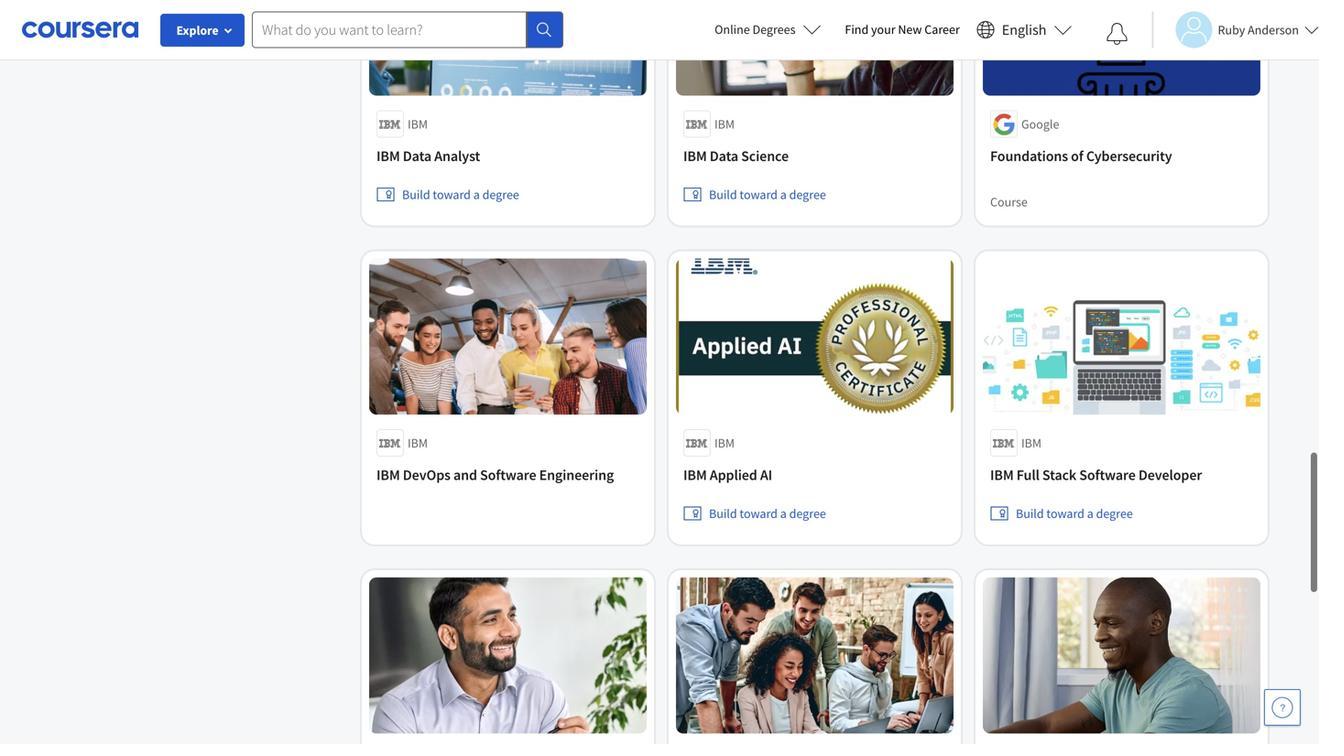 Task type: locate. For each thing, give the bounding box(es) containing it.
build toward a degree
[[402, 186, 519, 202], [709, 186, 826, 202], [709, 505, 826, 521], [1016, 505, 1133, 521]]

ibm
[[408, 115, 428, 132], [715, 115, 735, 132], [377, 146, 400, 165], [683, 146, 707, 165], [408, 434, 428, 451], [715, 434, 735, 451], [1021, 434, 1042, 451], [377, 465, 400, 484], [683, 465, 707, 484], [990, 465, 1014, 484]]

a
[[473, 186, 480, 202], [780, 186, 787, 202], [780, 505, 787, 521], [1087, 505, 1094, 521]]

degree down "ibm data science" link
[[789, 186, 826, 202]]

What do you want to learn? text field
[[252, 11, 527, 48]]

toward down the science
[[740, 186, 778, 202]]

ibm up ibm data science
[[715, 115, 735, 132]]

toward for stack
[[1047, 505, 1085, 521]]

0 horizontal spatial software
[[480, 465, 536, 484]]

english button
[[969, 0, 1080, 60]]

software inside "link"
[[480, 465, 536, 484]]

build toward a degree down analyst
[[402, 186, 519, 202]]

build down ibm data science
[[709, 186, 737, 202]]

your
[[871, 21, 896, 38]]

ibm left devops
[[377, 465, 400, 484]]

analyst
[[434, 146, 480, 165]]

ai
[[760, 465, 772, 484]]

build for ai
[[709, 505, 737, 521]]

ibm up the full
[[1021, 434, 1042, 451]]

applied
[[710, 465, 757, 484]]

build down the full
[[1016, 505, 1044, 521]]

1 software from the left
[[480, 465, 536, 484]]

build toward a degree down ai
[[709, 505, 826, 521]]

a for ai
[[780, 505, 787, 521]]

foundations of cybersecurity link
[[990, 144, 1253, 166]]

ruby anderson button
[[1152, 11, 1319, 48]]

degree for stack
[[1096, 505, 1133, 521]]

build for stack
[[1016, 505, 1044, 521]]

software right stack
[[1079, 465, 1136, 484]]

stack
[[1042, 465, 1077, 484]]

degree down ibm data analyst link
[[482, 186, 519, 202]]

google
[[1021, 115, 1059, 132]]

a down ibm applied ai link on the bottom of the page
[[780, 505, 787, 521]]

ibm left analyst
[[377, 146, 400, 165]]

career
[[925, 21, 960, 38]]

data left analyst
[[403, 146, 432, 165]]

toward
[[433, 186, 471, 202], [740, 186, 778, 202], [740, 505, 778, 521], [1047, 505, 1085, 521]]

a down the science
[[780, 186, 787, 202]]

degree down ibm applied ai link on the bottom of the page
[[789, 505, 826, 521]]

science
[[741, 146, 789, 165]]

cybersecurity
[[1086, 146, 1172, 165]]

1 horizontal spatial data
[[710, 146, 738, 165]]

ibm devops and software engineering
[[377, 465, 614, 484]]

a for science
[[780, 186, 787, 202]]

1 horizontal spatial software
[[1079, 465, 1136, 484]]

ibm up ibm applied ai
[[715, 434, 735, 451]]

toward down stack
[[1047, 505, 1085, 521]]

ibm left the full
[[990, 465, 1014, 484]]

toward for science
[[740, 186, 778, 202]]

ibm applied ai
[[683, 465, 772, 484]]

degrees
[[753, 21, 796, 38]]

degree down ibm full stack software developer link
[[1096, 505, 1133, 521]]

build for science
[[709, 186, 737, 202]]

anderson
[[1248, 22, 1299, 38]]

full
[[1017, 465, 1040, 484]]

course
[[990, 193, 1028, 209]]

show notifications image
[[1106, 23, 1128, 45]]

build down ibm applied ai
[[709, 505, 737, 521]]

online
[[715, 21, 750, 38]]

1 data from the left
[[403, 146, 432, 165]]

toward for ai
[[740, 505, 778, 521]]

engineering
[[539, 465, 614, 484]]

build toward a degree down the science
[[709, 186, 826, 202]]

build for analyst
[[402, 186, 430, 202]]

build down ibm data analyst
[[402, 186, 430, 202]]

degree
[[482, 186, 519, 202], [789, 186, 826, 202], [789, 505, 826, 521], [1096, 505, 1133, 521]]

explore
[[176, 22, 218, 38]]

a for stack
[[1087, 505, 1094, 521]]

ibm data analyst link
[[377, 144, 639, 166]]

ibm data science link
[[683, 144, 946, 166]]

degree for ai
[[789, 505, 826, 521]]

0 horizontal spatial data
[[403, 146, 432, 165]]

build toward a degree for analyst
[[402, 186, 519, 202]]

data
[[403, 146, 432, 165], [710, 146, 738, 165]]

toward down ai
[[740, 505, 778, 521]]

build toward a degree for stack
[[1016, 505, 1133, 521]]

ruby anderson
[[1218, 22, 1299, 38]]

a down analyst
[[473, 186, 480, 202]]

data left the science
[[710, 146, 738, 165]]

None search field
[[252, 11, 563, 48]]

a down ibm full stack software developer
[[1087, 505, 1094, 521]]

build
[[402, 186, 430, 202], [709, 186, 737, 202], [709, 505, 737, 521], [1016, 505, 1044, 521]]

2 data from the left
[[710, 146, 738, 165]]

find your new career link
[[836, 18, 969, 41]]

build toward a degree down stack
[[1016, 505, 1133, 521]]

2 software from the left
[[1079, 465, 1136, 484]]

ibm applied ai link
[[683, 464, 946, 486]]

ibm full stack software developer link
[[990, 464, 1253, 486]]

software right and
[[480, 465, 536, 484]]

toward down analyst
[[433, 186, 471, 202]]

software
[[480, 465, 536, 484], [1079, 465, 1136, 484]]



Task type: describe. For each thing, give the bounding box(es) containing it.
ruby
[[1218, 22, 1245, 38]]

build toward a degree for ai
[[709, 505, 826, 521]]

online degrees
[[715, 21, 796, 38]]

software for developer
[[1079, 465, 1136, 484]]

of
[[1071, 146, 1084, 165]]

coursera image
[[22, 15, 138, 44]]

build toward a degree for science
[[709, 186, 826, 202]]

devops
[[403, 465, 451, 484]]

online degrees button
[[700, 9, 836, 49]]

degree for science
[[789, 186, 826, 202]]

ibm devops and software engineering link
[[377, 464, 639, 486]]

degree for analyst
[[482, 186, 519, 202]]

data for analyst
[[403, 146, 432, 165]]

foundations
[[990, 146, 1068, 165]]

new
[[898, 21, 922, 38]]

developer
[[1139, 465, 1202, 484]]

ibm data analyst
[[377, 146, 480, 165]]

ibm full stack software developer
[[990, 465, 1202, 484]]

and
[[453, 465, 477, 484]]

ibm left applied
[[683, 465, 707, 484]]

help center image
[[1272, 697, 1294, 719]]

find your new career
[[845, 21, 960, 38]]

foundations of cybersecurity
[[990, 146, 1172, 165]]

find
[[845, 21, 869, 38]]

ibm left the science
[[683, 146, 707, 165]]

ibm up ibm data analyst
[[408, 115, 428, 132]]

software for engineering
[[480, 465, 536, 484]]

toward for analyst
[[433, 186, 471, 202]]

explore button
[[160, 14, 245, 47]]

data for science
[[710, 146, 738, 165]]

ibm data science
[[683, 146, 789, 165]]

ibm up devops
[[408, 434, 428, 451]]

english
[[1002, 21, 1047, 39]]

a for analyst
[[473, 186, 480, 202]]

ibm inside "link"
[[377, 465, 400, 484]]



Task type: vqa. For each thing, say whether or not it's contained in the screenshot.
"google"
yes



